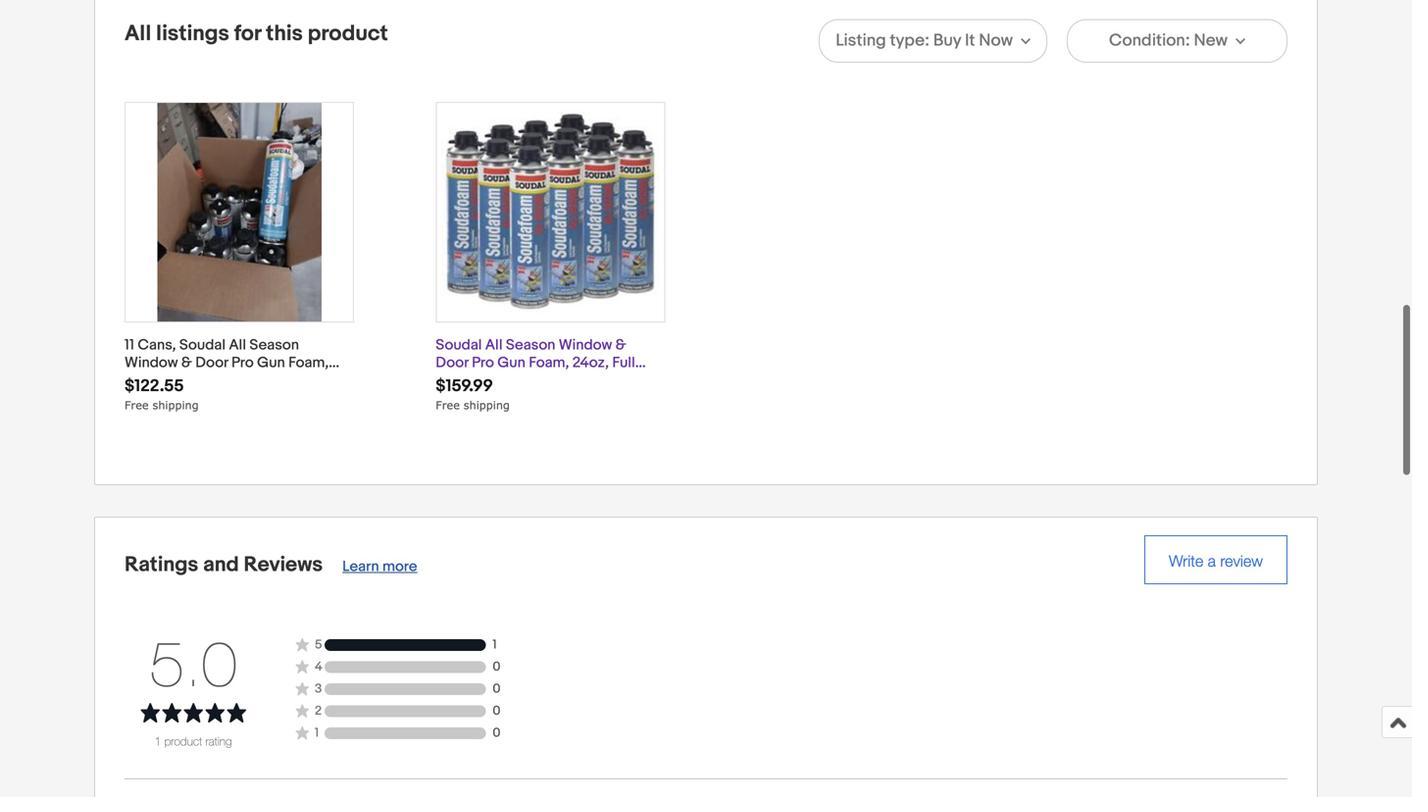 Task type: locate. For each thing, give the bounding box(es) containing it.
product right this
[[308, 21, 388, 47]]

type:
[[890, 30, 930, 51]]

learn more link
[[342, 558, 417, 576]]

1 horizontal spatial soudal
[[436, 336, 482, 354]]

1 foam, from the left
[[288, 354, 329, 372]]

1 horizontal spatial 24oz,
[[572, 354, 609, 372]]

free down $159.99
[[436, 398, 460, 412]]

shipping inside the $159.99 free shipping
[[464, 398, 510, 412]]

1 horizontal spatial shipping
[[464, 398, 510, 412]]

soudal
[[179, 336, 226, 354], [436, 336, 482, 354]]

1 vertical spatial product
[[164, 734, 202, 748]]

pro up $159.99
[[472, 354, 494, 372]]

612
[[164, 372, 186, 389]]

0 horizontal spatial &
[[181, 354, 192, 372]]

1 door from the left
[[195, 354, 228, 372]]

soudal all season window & door pro gun foam, 24oz, full case of 12 cans image
[[441, 103, 660, 322]]

1 horizontal spatial &
[[616, 336, 626, 354]]

all right cans,
[[229, 336, 246, 354]]

1 season from the left
[[249, 336, 299, 354]]

0 horizontal spatial 1
[[155, 734, 161, 748]]

foam,
[[288, 354, 329, 372], [529, 354, 569, 372]]

0 for 3
[[493, 682, 501, 697]]

it
[[965, 30, 975, 51]]

free inside $122.55 free shipping
[[125, 398, 149, 412]]

24oz, inside soudal all season window & door pro gun foam, 24oz, full case of 12 cans
[[572, 354, 609, 372]]

0 horizontal spatial shipping
[[152, 398, 199, 412]]

11 cans, soudal all season window & door pro gun foam, 24oz, 612
[[125, 336, 329, 389]]

2 door from the left
[[436, 354, 469, 372]]

shipping for $122.55
[[152, 398, 199, 412]]

product left rating
[[164, 734, 202, 748]]

0 horizontal spatial foam,
[[288, 354, 329, 372]]

1 horizontal spatial free
[[436, 398, 460, 412]]

1 horizontal spatial foam,
[[529, 354, 569, 372]]

1 free from the left
[[125, 398, 149, 412]]

0 horizontal spatial door
[[195, 354, 228, 372]]

2 0 from the top
[[493, 682, 501, 697]]

24oz, left full
[[572, 354, 609, 372]]

0 horizontal spatial product
[[164, 734, 202, 748]]

pro right '612'
[[231, 354, 254, 372]]

full
[[612, 354, 635, 372]]

case
[[436, 372, 471, 389]]

0 horizontal spatial window
[[125, 354, 178, 372]]

pro
[[231, 354, 254, 372], [472, 354, 494, 372]]

all left listings
[[125, 21, 151, 47]]

all listings for this product
[[125, 21, 388, 47]]

1 horizontal spatial gun
[[497, 354, 526, 372]]

shipping inside $122.55 free shipping
[[152, 398, 199, 412]]

2 pro from the left
[[472, 354, 494, 372]]

1 horizontal spatial door
[[436, 354, 469, 372]]

1
[[493, 637, 497, 653], [315, 726, 319, 741], [155, 734, 161, 748]]

1 horizontal spatial season
[[506, 336, 555, 354]]

24oz,
[[572, 354, 609, 372], [125, 372, 161, 389]]

1 horizontal spatial pro
[[472, 354, 494, 372]]

$122.55 free shipping
[[125, 376, 199, 412]]

a
[[1208, 552, 1216, 570]]

3
[[315, 682, 322, 697]]

1 gun from the left
[[257, 354, 285, 372]]

0 horizontal spatial gun
[[257, 354, 285, 372]]

1 shipping from the left
[[152, 398, 199, 412]]

product
[[308, 21, 388, 47], [164, 734, 202, 748]]

list containing $122.55
[[125, 102, 1288, 460]]

buy
[[933, 30, 961, 51]]

2 shipping from the left
[[464, 398, 510, 412]]

$122.55
[[125, 376, 184, 397]]

free inside the $159.99 free shipping
[[436, 398, 460, 412]]

1 horizontal spatial product
[[308, 21, 388, 47]]

2 free from the left
[[436, 398, 460, 412]]

write a review
[[1169, 552, 1263, 570]]

door right '612'
[[195, 354, 228, 372]]

2 horizontal spatial all
[[485, 336, 503, 354]]

24oz, left '612'
[[125, 372, 161, 389]]

2 gun from the left
[[497, 354, 526, 372]]

11 cans, soudal all season window & door pro gun foam, 24oz, 612 image
[[157, 103, 321, 322]]

for
[[234, 21, 261, 47]]

2 foam, from the left
[[529, 354, 569, 372]]

& inside soudal all season window & door pro gun foam, 24oz, full case of 12 cans
[[616, 336, 626, 354]]

1 horizontal spatial all
[[229, 336, 246, 354]]

0 horizontal spatial 24oz,
[[125, 372, 161, 389]]

12
[[491, 372, 504, 389]]

all
[[125, 21, 151, 47], [229, 336, 246, 354], [485, 336, 503, 354]]

season
[[249, 336, 299, 354], [506, 336, 555, 354]]

soudal up '612'
[[179, 336, 226, 354]]

all up 12
[[485, 336, 503, 354]]

11
[[125, 336, 134, 354]]

4 0 from the top
[[493, 726, 501, 741]]

free down $122.55
[[125, 398, 149, 412]]

door up $159.99
[[436, 354, 469, 372]]

window up $122.55
[[125, 354, 178, 372]]

door inside soudal all season window & door pro gun foam, 24oz, full case of 12 cans
[[436, 354, 469, 372]]

shipping down '612'
[[152, 398, 199, 412]]

0 horizontal spatial season
[[249, 336, 299, 354]]

free
[[125, 398, 149, 412], [436, 398, 460, 412]]

0
[[493, 659, 501, 675], [493, 682, 501, 697], [493, 704, 501, 719], [493, 726, 501, 741]]

2 soudal from the left
[[436, 336, 482, 354]]

0 horizontal spatial free
[[125, 398, 149, 412]]

&
[[616, 336, 626, 354], [181, 354, 192, 372]]

soudal up case
[[436, 336, 482, 354]]

shipping
[[152, 398, 199, 412], [464, 398, 510, 412]]

gun right '612'
[[257, 354, 285, 372]]

1 soudal from the left
[[179, 336, 226, 354]]

gun right "of"
[[497, 354, 526, 372]]

door
[[195, 354, 228, 372], [436, 354, 469, 372]]

1 horizontal spatial window
[[559, 336, 612, 354]]

0 for 4
[[493, 659, 501, 675]]

2 season from the left
[[506, 336, 555, 354]]

window
[[559, 336, 612, 354], [125, 354, 178, 372]]

0 horizontal spatial all
[[125, 21, 151, 47]]

free for $122.55
[[125, 398, 149, 412]]

pro inside 11 cans, soudal all season window & door pro gun foam, 24oz, 612
[[231, 354, 254, 372]]

0 horizontal spatial soudal
[[179, 336, 226, 354]]

0 horizontal spatial pro
[[231, 354, 254, 372]]

1 0 from the top
[[493, 659, 501, 675]]

reviews
[[244, 552, 323, 578]]

learn
[[342, 558, 379, 576]]

$159.99
[[436, 376, 493, 397]]

1 pro from the left
[[231, 354, 254, 372]]

window left full
[[559, 336, 612, 354]]

rating
[[205, 734, 232, 748]]

3 0 from the top
[[493, 704, 501, 719]]

door inside 11 cans, soudal all season window & door pro gun foam, 24oz, 612
[[195, 354, 228, 372]]

shipping down "of"
[[464, 398, 510, 412]]

gun
[[257, 354, 285, 372], [497, 354, 526, 372]]

list
[[125, 102, 1288, 460]]

listing type: buy it now
[[836, 30, 1013, 51]]



Task type: vqa. For each thing, say whether or not it's contained in the screenshot.
Integrated shipping carriers link
no



Task type: describe. For each thing, give the bounding box(es) containing it.
$122.55 list item
[[125, 102, 354, 460]]

& inside 11 cans, soudal all season window & door pro gun foam, 24oz, 612
[[181, 354, 192, 372]]

condition: new
[[1109, 30, 1228, 51]]

write
[[1169, 552, 1204, 570]]

now
[[979, 30, 1013, 51]]

cans
[[507, 372, 542, 389]]

all inside soudal all season window & door pro gun foam, 24oz, full case of 12 cans
[[485, 336, 503, 354]]

soudal all season window & door pro gun foam, 24oz, full case of 12 cans link
[[436, 336, 656, 389]]

4
[[315, 659, 323, 675]]

pro inside soudal all season window & door pro gun foam, 24oz, full case of 12 cans
[[472, 354, 494, 372]]

of
[[474, 372, 487, 389]]

2 horizontal spatial 1
[[493, 637, 497, 653]]

soudal all season window & door pro gun foam, 24oz, full case of 12 cans
[[436, 336, 635, 389]]

$159.99 list item
[[436, 102, 665, 460]]

cans,
[[138, 336, 176, 354]]

foam, inside 11 cans, soudal all season window & door pro gun foam, 24oz, 612
[[288, 354, 329, 372]]

1 product rating
[[155, 734, 232, 748]]

window inside soudal all season window & door pro gun foam, 24oz, full case of 12 cans
[[559, 336, 612, 354]]

11 cans, soudal all season window & door pro gun foam, 24oz, 612 link
[[125, 336, 345, 389]]

listing
[[836, 30, 886, 51]]

more
[[382, 558, 417, 576]]

1 horizontal spatial 1
[[315, 726, 319, 741]]

this
[[266, 21, 303, 47]]

soudal inside soudal all season window & door pro gun foam, 24oz, full case of 12 cans
[[436, 336, 482, 354]]

all inside 11 cans, soudal all season window & door pro gun foam, 24oz, 612
[[229, 336, 246, 354]]

learn more
[[342, 558, 417, 576]]

24oz, inside 11 cans, soudal all season window & door pro gun foam, 24oz, 612
[[125, 372, 161, 389]]

free for $159.99
[[436, 398, 460, 412]]

0 for 2
[[493, 704, 501, 719]]

soudal inside 11 cans, soudal all season window & door pro gun foam, 24oz, 612
[[179, 336, 226, 354]]

shipping for $159.99
[[464, 398, 510, 412]]

$159.99 free shipping
[[436, 376, 510, 412]]

5
[[315, 637, 322, 653]]

window inside 11 cans, soudal all season window & door pro gun foam, 24oz, 612
[[125, 354, 178, 372]]

condition:
[[1109, 30, 1190, 51]]

and
[[203, 552, 239, 578]]

ratings and reviews
[[125, 552, 323, 578]]

ratings
[[125, 552, 198, 578]]

foam, inside soudal all season window & door pro gun foam, 24oz, full case of 12 cans
[[529, 354, 569, 372]]

0 for 1
[[493, 726, 501, 741]]

gun inside 11 cans, soudal all season window & door pro gun foam, 24oz, 612
[[257, 354, 285, 372]]

season inside soudal all season window & door pro gun foam, 24oz, full case of 12 cans
[[506, 336, 555, 354]]

5.0
[[150, 628, 237, 700]]

gun inside soudal all season window & door pro gun foam, 24oz, full case of 12 cans
[[497, 354, 526, 372]]

2
[[315, 704, 322, 719]]

review
[[1220, 552, 1263, 570]]

0 vertical spatial product
[[308, 21, 388, 47]]

season inside 11 cans, soudal all season window & door pro gun foam, 24oz, 612
[[249, 336, 299, 354]]

new
[[1194, 30, 1228, 51]]

listings
[[156, 21, 229, 47]]

write a review link
[[1144, 535, 1288, 584]]



